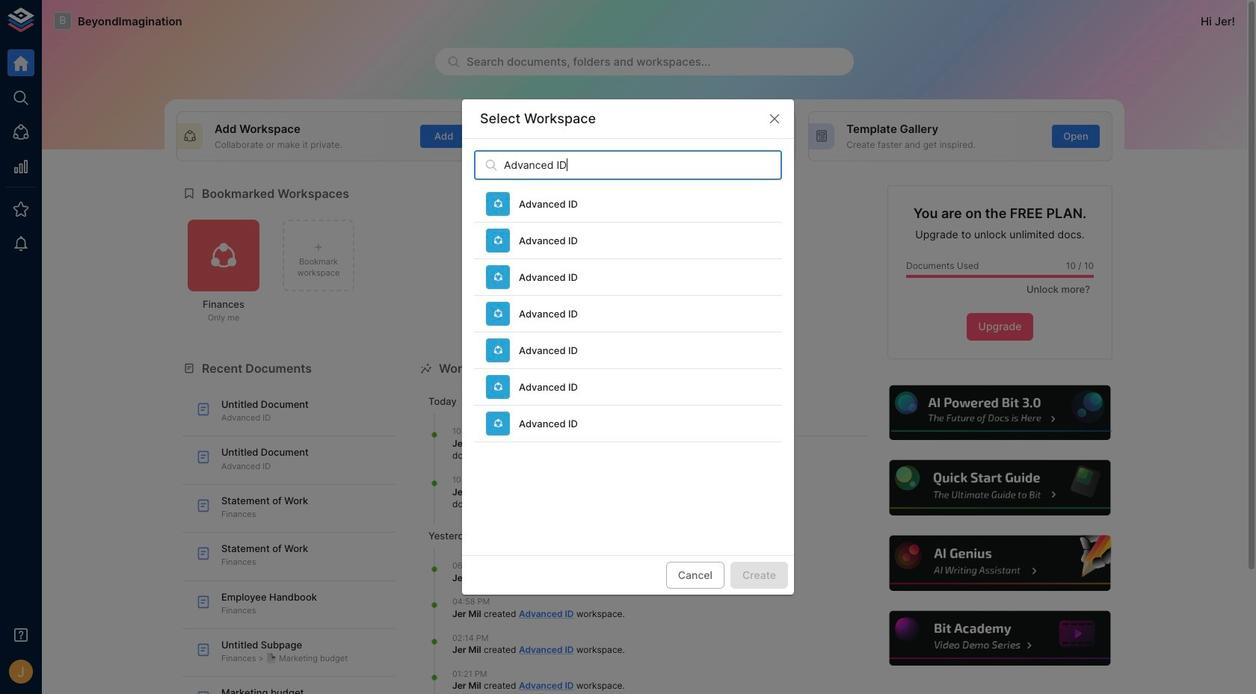 Task type: describe. For each thing, give the bounding box(es) containing it.
1 help image from the top
[[888, 383, 1113, 443]]

4 help image from the top
[[888, 610, 1113, 669]]



Task type: locate. For each thing, give the bounding box(es) containing it.
dialog
[[462, 99, 794, 596]]

2 help image from the top
[[888, 459, 1113, 518]]

3 help image from the top
[[888, 534, 1113, 594]]

help image
[[888, 383, 1113, 443], [888, 459, 1113, 518], [888, 534, 1113, 594], [888, 610, 1113, 669]]

Search Workspaces... text field
[[504, 151, 782, 180]]



Task type: vqa. For each thing, say whether or not it's contained in the screenshot.
Bookmark image
no



